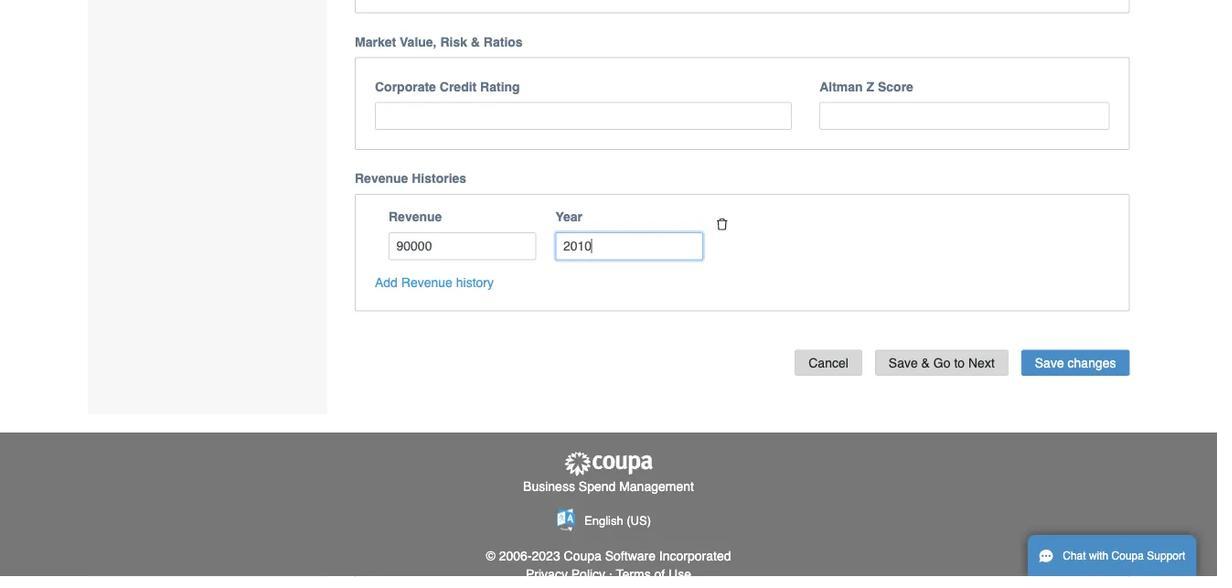 Task type: describe. For each thing, give the bounding box(es) containing it.
0 horizontal spatial coupa
[[564, 549, 602, 564]]

Year text field
[[555, 233, 703, 261]]

cancel
[[809, 356, 849, 371]]

business spend management
[[523, 479, 694, 494]]

histories
[[412, 171, 467, 186]]

0 vertical spatial &
[[471, 35, 480, 49]]

©
[[486, 549, 496, 564]]

add revenue history
[[375, 275, 494, 290]]

to
[[954, 356, 965, 371]]

Revenue text field
[[389, 233, 536, 261]]

market
[[355, 35, 396, 49]]

software
[[605, 549, 656, 564]]

© 2006-2023 coupa software incorporated
[[486, 549, 731, 564]]

add
[[375, 275, 398, 290]]

business
[[523, 479, 575, 494]]

incorporated
[[659, 549, 731, 564]]

save & go to next
[[889, 356, 995, 371]]

Altman Z Score text field
[[820, 102, 1110, 130]]

go
[[934, 356, 951, 371]]

altman z score
[[820, 79, 914, 94]]

corporate credit rating
[[375, 79, 520, 94]]

revenue for revenue histories
[[355, 171, 408, 186]]

corporate
[[375, 79, 436, 94]]

coupa inside button
[[1112, 550, 1144, 562]]

english (us)
[[584, 514, 651, 528]]

ratios
[[484, 35, 523, 49]]

management
[[619, 479, 694, 494]]

support
[[1147, 550, 1186, 562]]

credit
[[440, 79, 477, 94]]

save & go to next button
[[875, 350, 1008, 376]]



Task type: locate. For each thing, give the bounding box(es) containing it.
revenue left histories
[[355, 171, 408, 186]]

chat with coupa support
[[1063, 550, 1186, 562]]

save for save changes
[[1035, 356, 1064, 371]]

1 vertical spatial &
[[921, 356, 930, 371]]

Corporate Credit Rating text field
[[375, 102, 792, 130]]

save left changes
[[1035, 356, 1064, 371]]

next
[[968, 356, 995, 371]]

value,
[[400, 35, 437, 49]]

english
[[584, 514, 623, 528]]

& left go
[[921, 356, 930, 371]]

rating
[[480, 79, 520, 94]]

spend
[[579, 479, 616, 494]]

1 horizontal spatial &
[[921, 356, 930, 371]]

history
[[456, 275, 494, 290]]

& inside button
[[921, 356, 930, 371]]

coupa right with
[[1112, 550, 1144, 562]]

z
[[867, 79, 874, 94]]

revenue inside button
[[401, 275, 453, 290]]

market value, risk & ratios
[[355, 35, 523, 49]]

coupa
[[564, 549, 602, 564], [1112, 550, 1144, 562]]

year
[[555, 210, 583, 224]]

coupa supplier portal image
[[563, 451, 654, 477]]

save changes
[[1035, 356, 1116, 371]]

save inside button
[[1035, 356, 1064, 371]]

revenue right add
[[401, 275, 453, 290]]

0 horizontal spatial save
[[889, 356, 918, 371]]

cancel link
[[795, 350, 862, 376]]

1 save from the left
[[889, 356, 918, 371]]

save
[[889, 356, 918, 371], [1035, 356, 1064, 371]]

chat
[[1063, 550, 1086, 562]]

&
[[471, 35, 480, 49], [921, 356, 930, 371]]

save inside button
[[889, 356, 918, 371]]

save changes button
[[1021, 350, 1130, 376]]

score
[[878, 79, 914, 94]]

revenue down revenue histories
[[389, 210, 442, 224]]

2006-
[[499, 549, 532, 564]]

risk
[[440, 35, 467, 49]]

1 horizontal spatial save
[[1035, 356, 1064, 371]]

2023
[[532, 549, 560, 564]]

revenue
[[355, 171, 408, 186], [389, 210, 442, 224], [401, 275, 453, 290]]

2 save from the left
[[1035, 356, 1064, 371]]

0 vertical spatial revenue
[[355, 171, 408, 186]]

coupa right 2023
[[564, 549, 602, 564]]

altman
[[820, 79, 863, 94]]

with
[[1089, 550, 1109, 562]]

1 horizontal spatial coupa
[[1112, 550, 1144, 562]]

chat with coupa support button
[[1028, 535, 1196, 577]]

changes
[[1068, 356, 1116, 371]]

save for save & go to next
[[889, 356, 918, 371]]

revenue histories
[[355, 171, 467, 186]]

0 horizontal spatial &
[[471, 35, 480, 49]]

add revenue history button
[[375, 273, 494, 292]]

save left go
[[889, 356, 918, 371]]

revenue for revenue
[[389, 210, 442, 224]]

& right risk at the left top of the page
[[471, 35, 480, 49]]

1 vertical spatial revenue
[[389, 210, 442, 224]]

2 vertical spatial revenue
[[401, 275, 453, 290]]

(us)
[[627, 514, 651, 528]]



Task type: vqa. For each thing, say whether or not it's contained in the screenshot.
Rating
yes



